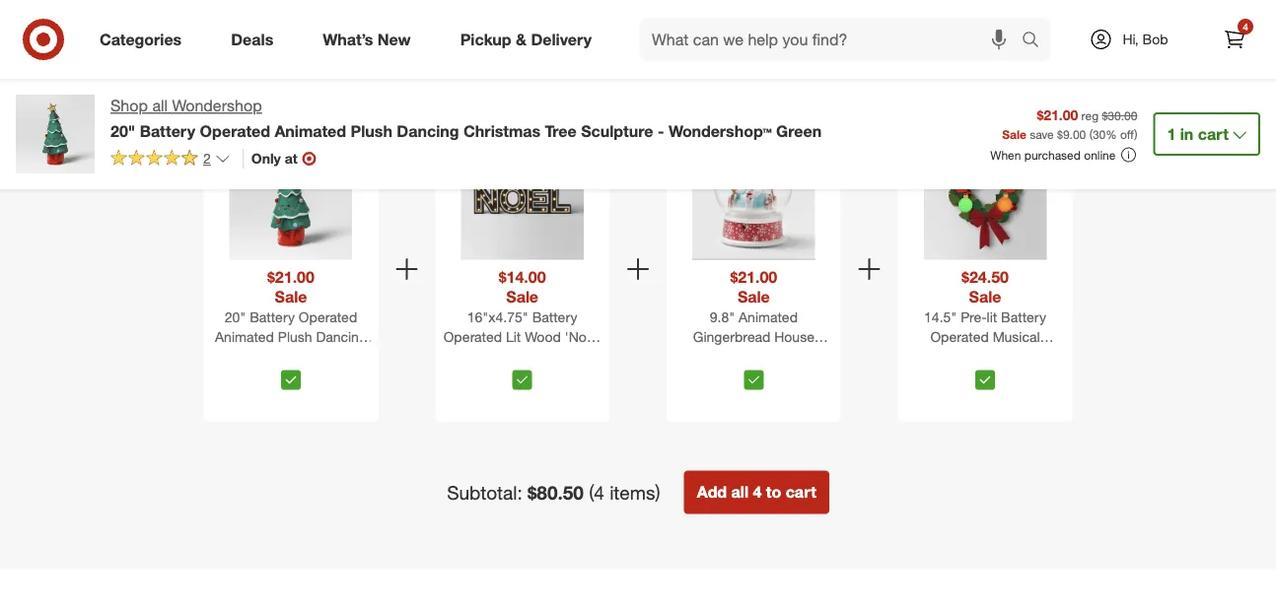 Task type: describe. For each thing, give the bounding box(es) containing it.
1
[[1167, 124, 1176, 143]]

$30.00
[[1102, 108, 1137, 123]]

$21.00 sale 20" battery operated animated plush dancing christmas tree sculpture - wondershop™ green
[[213, 268, 369, 385]]

sale for $21.00 sale
[[738, 288, 770, 307]]

1 in cart
[[1167, 124, 1229, 143]]

14.5" pre-lit battery operated musical christmas novelty wreath green - wondershop™ image
[[924, 137, 1047, 260]]

4 inside "link"
[[1243, 20, 1248, 33]]

when purchased online
[[990, 147, 1116, 162]]

20" inside shop all wondershop 20" battery operated animated plush dancing christmas tree sculpture - wondershop™ green
[[110, 121, 135, 140]]

save
[[1030, 127, 1054, 141]]

to
[[766, 483, 781, 502]]

wondershop™ for $21.00
[[232, 368, 317, 385]]

at
[[285, 150, 298, 167]]

what's
[[323, 30, 373, 49]]

search button
[[1013, 18, 1060, 65]]

sale for $21.00 sale 20" battery operated animated plush dancing christmas tree sculpture - wondershop™ green
[[275, 288, 307, 307]]

16"x4.75" battery operated lit wood 'noel' christmas tabletop sign - wondershop™ black link
[[439, 307, 605, 385]]

$21.00 for $21.00 sale
[[730, 268, 777, 287]]

bought
[[611, 66, 687, 93]]

in
[[1180, 124, 1194, 143]]

16"x4.75" battery operated lit wood 'noel' christmas tabletop sign - wondershop™ black image
[[461, 137, 584, 260]]

christmas inside shop all wondershop 20" battery operated animated plush dancing christmas tree sculpture - wondershop™ green
[[463, 121, 541, 140]]

add all 4 to cart button
[[684, 471, 829, 515]]

plush inside '$21.00 sale 20" battery operated animated plush dancing christmas tree sculpture - wondershop™ green'
[[278, 328, 312, 345]]

off
[[1120, 127, 1134, 141]]

$14.00
[[499, 268, 546, 287]]

what's new link
[[306, 18, 436, 61]]

add all 4 to cart
[[697, 483, 816, 502]]

shop
[[110, 96, 148, 115]]

pickup & delivery link
[[443, 18, 616, 61]]

only at
[[251, 150, 298, 167]]

tabletop
[[514, 348, 566, 365]]

)
[[1134, 127, 1137, 141]]

categories link
[[83, 18, 206, 61]]

dancing inside shop all wondershop 20" battery operated animated plush dancing christmas tree sculpture - wondershop™ green
[[397, 121, 459, 140]]

- for $21.00
[[222, 368, 228, 385]]

frequently bought together
[[491, 66, 785, 93]]

cart inside button
[[786, 483, 816, 502]]

wondershop
[[172, 96, 262, 115]]

sale inside '$21.00 reg $30.00 sale save $ 9.00 ( 30 % off )'
[[1002, 127, 1026, 141]]

new
[[378, 30, 411, 49]]

black
[[555, 368, 589, 385]]

What can we help you find? suggestions appear below search field
[[640, 18, 1027, 61]]

purchased
[[1024, 147, 1081, 162]]

wood
[[525, 328, 561, 345]]

pickup
[[460, 30, 511, 49]]

deals link
[[214, 18, 298, 61]]

(
[[1089, 127, 1093, 141]]

image of 20" battery operated animated plush dancing christmas tree sculpture - wondershop™ green image
[[16, 95, 95, 174]]

$
[[1057, 127, 1063, 141]]

operated for $14.00
[[443, 328, 502, 345]]

battery inside shop all wondershop 20" battery operated animated plush dancing christmas tree sculpture - wondershop™ green
[[140, 121, 195, 140]]

green inside shop all wondershop 20" battery operated animated plush dancing christmas tree sculpture - wondershop™ green
[[776, 121, 822, 140]]

$21.00 for $21.00 sale 20" battery operated animated plush dancing christmas tree sculpture - wondershop™ green
[[267, 268, 314, 287]]

$14.00 sale 16"x4.75" battery operated lit wood 'noel' christmas tabletop sign - wondershop™ black
[[443, 268, 601, 385]]

30
[[1093, 127, 1106, 141]]

tree inside shop all wondershop 20" battery operated animated plush dancing christmas tree sculpture - wondershop™ green
[[545, 121, 577, 140]]



Task type: locate. For each thing, give the bounding box(es) containing it.
animated
[[275, 121, 346, 140], [215, 328, 274, 345]]

4
[[1243, 20, 1248, 33], [753, 483, 762, 502]]

battery inside $14.00 sale 16"x4.75" battery operated lit wood 'noel' christmas tabletop sign - wondershop™ black
[[532, 308, 577, 326]]

sign
[[570, 348, 598, 365]]

all right shop
[[152, 96, 168, 115]]

all for add
[[731, 483, 748, 502]]

1 vertical spatial 20"
[[225, 308, 246, 326]]

1 vertical spatial green
[[321, 368, 359, 385]]

hi, bob
[[1123, 31, 1168, 48]]

2 horizontal spatial $21.00
[[1037, 106, 1078, 123]]

20" battery operated animated plush dancing christmas tree sculpture - wondershop™ green link
[[208, 307, 374, 385]]

9.8" animated gingerbread house snow globe christmas decorative prop - wondershop™ image
[[692, 137, 815, 260]]

wondershop™ for $14.00
[[465, 368, 551, 385]]

4 left to
[[753, 483, 762, 502]]

search
[[1013, 32, 1060, 51]]

operated inside $14.00 sale 16"x4.75" battery operated lit wood 'noel' christmas tabletop sign - wondershop™ black
[[443, 328, 502, 345]]

animated inside '$21.00 sale 20" battery operated animated plush dancing christmas tree sculpture - wondershop™ green'
[[215, 328, 274, 345]]

1 horizontal spatial 20"
[[225, 308, 246, 326]]

0 horizontal spatial all
[[152, 96, 168, 115]]

2 horizontal spatial wondershop™
[[669, 121, 772, 140]]

20"
[[110, 121, 135, 140], [225, 308, 246, 326]]

0 vertical spatial green
[[776, 121, 822, 140]]

0 vertical spatial animated
[[275, 121, 346, 140]]

subtotal:
[[447, 482, 522, 504]]

1 vertical spatial dancing
[[316, 328, 367, 345]]

operated inside shop all wondershop 20" battery operated animated plush dancing christmas tree sculpture - wondershop™ green
[[200, 121, 270, 140]]

0 horizontal spatial $21.00
[[267, 268, 314, 287]]

0 vertical spatial cart
[[1198, 124, 1229, 143]]

1 horizontal spatial all
[[731, 483, 748, 502]]

sale inside $24.50 sale
[[969, 288, 1001, 307]]

$21.00
[[1037, 106, 1078, 123], [267, 268, 314, 287], [730, 268, 777, 287]]

plush
[[351, 121, 392, 140], [278, 328, 312, 345]]

wondershop™ inside '$21.00 sale 20" battery operated animated plush dancing christmas tree sculpture - wondershop™ green'
[[232, 368, 317, 385]]

0 horizontal spatial tree
[[280, 348, 306, 365]]

'noel'
[[565, 328, 601, 345]]

0 horizontal spatial operated
[[200, 121, 270, 140]]

sculpture
[[581, 121, 653, 140], [309, 348, 369, 365]]

1 horizontal spatial tree
[[545, 121, 577, 140]]

1 horizontal spatial operated
[[299, 308, 357, 326]]

1 horizontal spatial cart
[[1198, 124, 1229, 143]]

operated for $21.00
[[299, 308, 357, 326]]

20" inside '$21.00 sale 20" battery operated animated plush dancing christmas tree sculpture - wondershop™ green'
[[225, 308, 246, 326]]

0 vertical spatial operated
[[200, 121, 270, 140]]

only
[[251, 150, 281, 167]]

all right add
[[731, 483, 748, 502]]

1 horizontal spatial wondershop™
[[465, 368, 551, 385]]

1 horizontal spatial battery
[[250, 308, 295, 326]]

2
[[203, 150, 211, 167]]

$21.00 inside '$21.00 sale 20" battery operated animated plush dancing christmas tree sculpture - wondershop™ green'
[[267, 268, 314, 287]]

$21.00 inside '$21.00 reg $30.00 sale save $ 9.00 ( 30 % off )'
[[1037, 106, 1078, 123]]

battery for $14.00
[[532, 308, 577, 326]]

1 vertical spatial tree
[[280, 348, 306, 365]]

0 vertical spatial all
[[152, 96, 168, 115]]

cart
[[1198, 124, 1229, 143], [786, 483, 816, 502]]

shop all wondershop 20" battery operated animated plush dancing christmas tree sculpture - wondershop™ green
[[110, 96, 822, 140]]

$24.50
[[962, 268, 1009, 287]]

1 horizontal spatial dancing
[[397, 121, 459, 140]]

$21.00 sale
[[730, 268, 777, 307]]

9.00
[[1063, 127, 1086, 141]]

green
[[776, 121, 822, 140], [321, 368, 359, 385]]

animated inside shop all wondershop 20" battery operated animated plush dancing christmas tree sculpture - wondershop™ green
[[275, 121, 346, 140]]

0 vertical spatial sculpture
[[581, 121, 653, 140]]

reg
[[1081, 108, 1099, 123]]

cart right in
[[1198, 124, 1229, 143]]

-
[[658, 121, 664, 140], [222, 368, 228, 385], [456, 368, 461, 385]]

green inside '$21.00 sale 20" battery operated animated plush dancing christmas tree sculpture - wondershop™ green'
[[321, 368, 359, 385]]

christmas for $21.00
[[213, 348, 276, 365]]

0 vertical spatial plush
[[351, 121, 392, 140]]

tree inside '$21.00 sale 20" battery operated animated plush dancing christmas tree sculpture - wondershop™ green'
[[280, 348, 306, 365]]

0 horizontal spatial wondershop™
[[232, 368, 317, 385]]

operated
[[200, 121, 270, 140], [299, 308, 357, 326], [443, 328, 502, 345]]

frequently
[[491, 66, 604, 93]]

christmas for $14.00
[[447, 348, 510, 365]]

deals
[[231, 30, 273, 49]]

battery for $21.00
[[250, 308, 295, 326]]

2 link
[[110, 149, 231, 171]]

all inside button
[[731, 483, 748, 502]]

sale for $24.50 sale
[[969, 288, 1001, 307]]

None checkbox
[[281, 371, 301, 390], [744, 371, 764, 390], [281, 371, 301, 390], [744, 371, 764, 390]]

1 vertical spatial 4
[[753, 483, 762, 502]]

2 vertical spatial operated
[[443, 328, 502, 345]]

&
[[516, 30, 527, 49]]

- for $14.00
[[456, 368, 461, 385]]

online
[[1084, 147, 1116, 162]]

1 horizontal spatial plush
[[351, 121, 392, 140]]

together
[[693, 66, 785, 93]]

christmas inside $14.00 sale 16"x4.75" battery operated lit wood 'noel' christmas tabletop sign - wondershop™ black
[[447, 348, 510, 365]]

2 horizontal spatial battery
[[532, 308, 577, 326]]

4 link
[[1213, 18, 1256, 61]]

0 horizontal spatial sculpture
[[309, 348, 369, 365]]

None checkbox
[[512, 371, 532, 390], [975, 371, 995, 390], [512, 371, 532, 390], [975, 371, 995, 390]]

1 horizontal spatial animated
[[275, 121, 346, 140]]

0 horizontal spatial 20"
[[110, 121, 135, 140]]

0 horizontal spatial dancing
[[316, 328, 367, 345]]

1 vertical spatial plush
[[278, 328, 312, 345]]

sale
[[1002, 127, 1026, 141], [275, 288, 307, 307], [506, 288, 538, 307], [738, 288, 770, 307], [969, 288, 1001, 307]]

sale inside '$21.00 sale 20" battery operated animated plush dancing christmas tree sculpture - wondershop™ green'
[[275, 288, 307, 307]]

add
[[697, 483, 727, 502]]

0 horizontal spatial green
[[321, 368, 359, 385]]

dancing
[[397, 121, 459, 140], [316, 328, 367, 345]]

operated inside '$21.00 sale 20" battery operated animated plush dancing christmas tree sculpture - wondershop™ green'
[[299, 308, 357, 326]]

1 vertical spatial all
[[731, 483, 748, 502]]

sculpture inside '$21.00 sale 20" battery operated animated plush dancing christmas tree sculpture - wondershop™ green'
[[309, 348, 369, 365]]

- inside shop all wondershop 20" battery operated animated plush dancing christmas tree sculpture - wondershop™ green
[[658, 121, 664, 140]]

0 vertical spatial dancing
[[397, 121, 459, 140]]

when
[[990, 147, 1021, 162]]

1 horizontal spatial 4
[[1243, 20, 1248, 33]]

- inside $14.00 sale 16"x4.75" battery operated lit wood 'noel' christmas tabletop sign - wondershop™ black
[[456, 368, 461, 385]]

lit
[[506, 328, 521, 345]]

0 horizontal spatial 4
[[753, 483, 762, 502]]

plush inside shop all wondershop 20" battery operated animated plush dancing christmas tree sculpture - wondershop™ green
[[351, 121, 392, 140]]

- inside '$21.00 sale 20" battery operated animated plush dancing christmas tree sculpture - wondershop™ green'
[[222, 368, 228, 385]]

0 vertical spatial tree
[[545, 121, 577, 140]]

0 horizontal spatial -
[[222, 368, 228, 385]]

pickup & delivery
[[460, 30, 592, 49]]

16"x4.75"
[[467, 308, 528, 326]]

cart right to
[[786, 483, 816, 502]]

wondershop™
[[669, 121, 772, 140], [232, 368, 317, 385], [465, 368, 551, 385]]

sale for $14.00 sale 16"x4.75" battery operated lit wood 'noel' christmas tabletop sign - wondershop™ black
[[506, 288, 538, 307]]

dancing inside '$21.00 sale 20" battery operated animated plush dancing christmas tree sculpture - wondershop™ green'
[[316, 328, 367, 345]]

items)
[[610, 482, 660, 504]]

all inside shop all wondershop 20" battery operated animated plush dancing christmas tree sculpture - wondershop™ green
[[152, 96, 168, 115]]

4 inside button
[[753, 483, 762, 502]]

christmas
[[463, 121, 541, 140], [213, 348, 276, 365], [447, 348, 510, 365]]

%
[[1106, 127, 1117, 141]]

wondershop™ inside shop all wondershop 20" battery operated animated plush dancing christmas tree sculpture - wondershop™ green
[[669, 121, 772, 140]]

tree
[[545, 121, 577, 140], [280, 348, 306, 365]]

1 in cart for 20" battery operated animated plush dancing christmas tree sculpture - wondershop™ green element
[[1167, 124, 1229, 143]]

$21.00 reg $30.00 sale save $ 9.00 ( 30 % off )
[[1002, 106, 1137, 141]]

sale inside $21.00 sale
[[738, 288, 770, 307]]

$21.00 down 9.8" animated gingerbread house snow globe christmas decorative prop - wondershop™ image
[[730, 268, 777, 287]]

$21.00 up $
[[1037, 106, 1078, 123]]

$21.00 up 20" battery operated animated plush dancing christmas tree sculpture - wondershop™ green link at the left of page
[[267, 268, 314, 287]]

2 horizontal spatial -
[[658, 121, 664, 140]]

1 vertical spatial sculpture
[[309, 348, 369, 365]]

0 horizontal spatial plush
[[278, 328, 312, 345]]

0 horizontal spatial cart
[[786, 483, 816, 502]]

$21.00 for $21.00 reg $30.00 sale save $ 9.00 ( 30 % off )
[[1037, 106, 1078, 123]]

0 horizontal spatial battery
[[140, 121, 195, 140]]

wondershop™ inside $14.00 sale 16"x4.75" battery operated lit wood 'noel' christmas tabletop sign - wondershop™ black
[[465, 368, 551, 385]]

1 vertical spatial cart
[[786, 483, 816, 502]]

sale inside $14.00 sale 16"x4.75" battery operated lit wood 'noel' christmas tabletop sign - wondershop™ black
[[506, 288, 538, 307]]

1 vertical spatial animated
[[215, 328, 274, 345]]

0 horizontal spatial animated
[[215, 328, 274, 345]]

1 vertical spatial operated
[[299, 308, 357, 326]]

1 horizontal spatial -
[[456, 368, 461, 385]]

0 vertical spatial 4
[[1243, 20, 1248, 33]]

delivery
[[531, 30, 592, 49]]

battery inside '$21.00 sale 20" battery operated animated plush dancing christmas tree sculpture - wondershop™ green'
[[250, 308, 295, 326]]

4 right the bob
[[1243, 20, 1248, 33]]

battery
[[140, 121, 195, 140], [250, 308, 295, 326], [532, 308, 577, 326]]

christmas inside '$21.00 sale 20" battery operated animated plush dancing christmas tree sculpture - wondershop™ green'
[[213, 348, 276, 365]]

all for shop
[[152, 96, 168, 115]]

all
[[152, 96, 168, 115], [731, 483, 748, 502]]

1 horizontal spatial $21.00
[[730, 268, 777, 287]]

1 horizontal spatial green
[[776, 121, 822, 140]]

2 horizontal spatial operated
[[443, 328, 502, 345]]

hi,
[[1123, 31, 1139, 48]]

(4
[[589, 482, 604, 504]]

subtotal: $80.50 (4 items)
[[447, 482, 660, 504]]

sculpture inside shop all wondershop 20" battery operated animated plush dancing christmas tree sculpture - wondershop™ green
[[581, 121, 653, 140]]

bob
[[1143, 31, 1168, 48]]

categories
[[100, 30, 182, 49]]

0 vertical spatial 20"
[[110, 121, 135, 140]]

what's new
[[323, 30, 411, 49]]

$24.50 sale
[[962, 268, 1009, 307]]

1 horizontal spatial sculpture
[[581, 121, 653, 140]]

20" battery operated animated plush dancing christmas tree sculpture - wondershop™ green image
[[229, 137, 352, 260]]

$80.50
[[528, 482, 584, 504]]



Task type: vqa. For each thing, say whether or not it's contained in the screenshot.
"What's New" Link
yes



